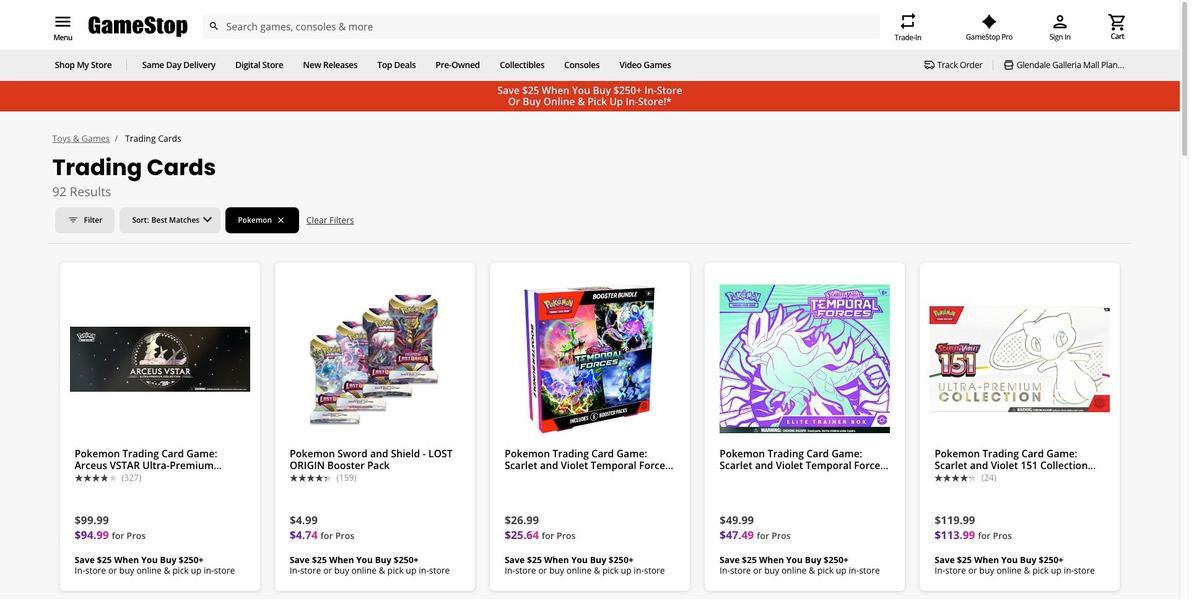Task type: vqa. For each thing, say whether or not it's contained in the screenshot.
search field
yes



Task type: locate. For each thing, give the bounding box(es) containing it.
gamestop image
[[88, 15, 187, 39]]

None search field
[[202, 14, 880, 39]]



Task type: describe. For each thing, give the bounding box(es) containing it.
Search games, consoles & more search field
[[226, 14, 858, 39]]

gamestop pro icon image
[[982, 14, 997, 29]]



